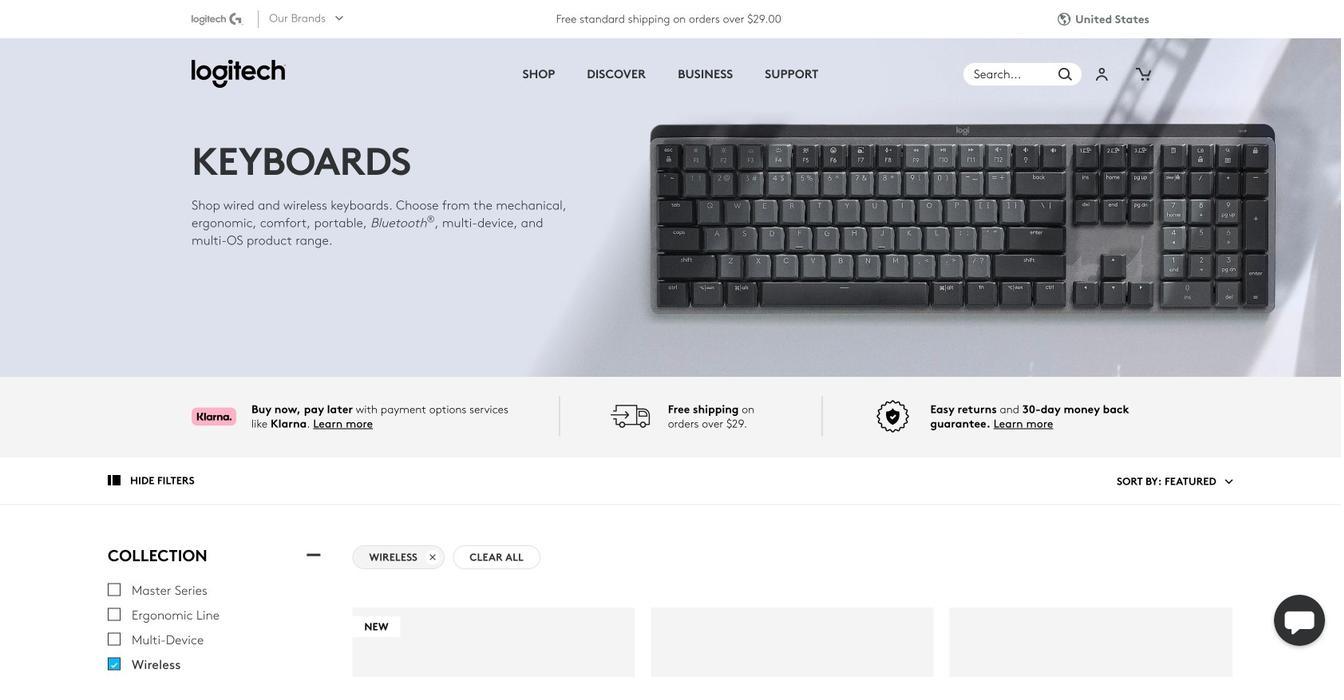 Task type: describe. For each thing, give the bounding box(es) containing it.
signature slim keyboard k950 image
[[381, 636, 607, 677]]

clear wireless filter image
[[424, 553, 434, 562]]

2 world image
[[1058, 12, 1076, 26]]

money back icon image
[[871, 394, 916, 439]]

logitech g image
[[192, 13, 244, 26]]



Task type: vqa. For each thing, say whether or not it's contained in the screenshot.
hero logo
yes



Task type: locate. For each thing, give the bounding box(es) containing it.
hero logo image
[[192, 60, 286, 89]]

klarna icon image
[[192, 394, 236, 439]]

logitech region
[[0, 0, 1342, 677]]

tab list inside logitech region
[[406, 38, 936, 110]]

free shipping icon image
[[608, 394, 653, 439]]

tab list
[[406, 38, 936, 110]]



